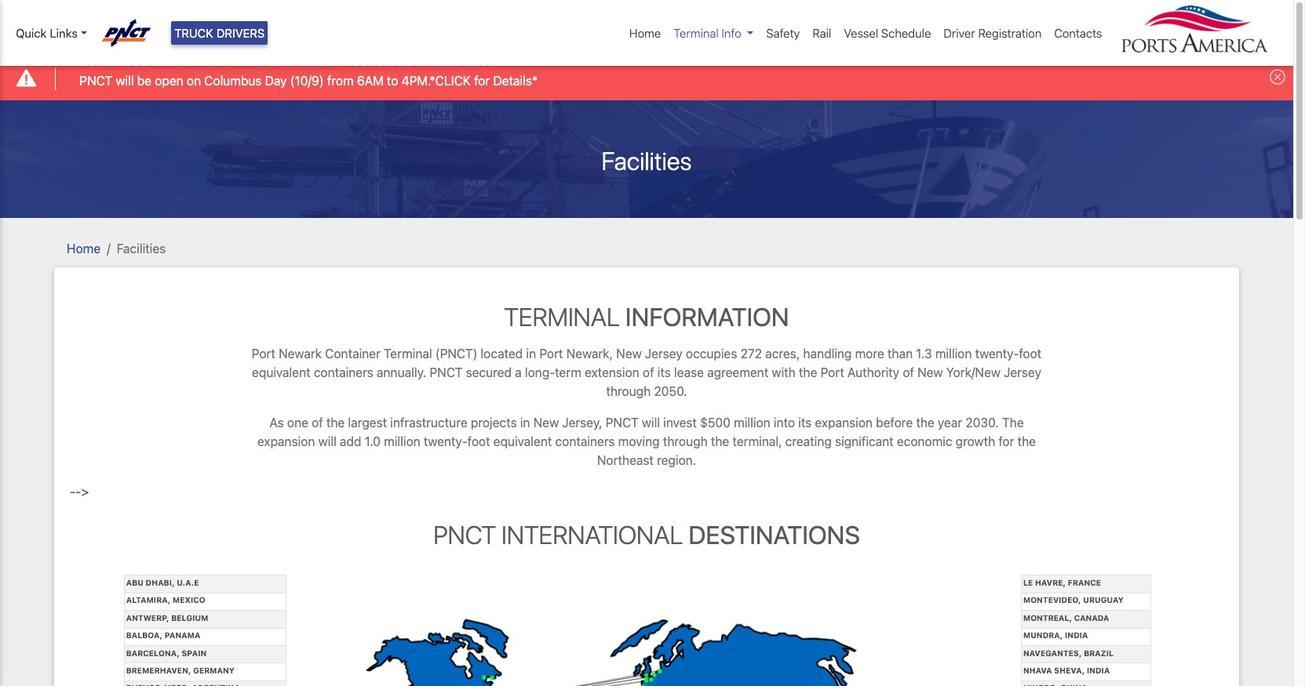 Task type: vqa. For each thing, say whether or not it's contained in the screenshot.
Contacts link at the top of page
yes



Task type: describe. For each thing, give the bounding box(es) containing it.
for inside alert
[[474, 73, 490, 88]]

contacts
[[1054, 26, 1102, 40]]

sheva,
[[1054, 666, 1085, 676]]

authority
[[848, 366, 900, 380]]

into
[[774, 416, 795, 430]]

pnct inside the as one of the largest infrastructure projects in new jersey, pnct will invest $500 million into its expansion before the year 2030. the expansion will add 1.0 million twenty-foot equivalent containers moving through the terminal, creating significant economic growth for the northeast region.
[[606, 416, 639, 430]]

before
[[876, 416, 913, 430]]

pnct inside port newark container terminal (pnct) located in port newark, new jersey occupies 272 acres, handling more than 1.3 million twenty-foot equivalent containers annually. pnct secured a long-term extension of its lease agreement with the port authority of new york/new jersey through 2050.
[[430, 366, 463, 380]]

add
[[340, 435, 361, 449]]

handling
[[803, 347, 852, 361]]

occupies
[[686, 347, 737, 361]]

for inside the as one of the largest infrastructure projects in new jersey, pnct will invest $500 million into its expansion before the year 2030. the expansion will add 1.0 million twenty-foot equivalent containers moving through the terminal, creating significant economic growth for the northeast region.
[[999, 435, 1014, 449]]

0 vertical spatial new
[[616, 347, 642, 361]]

the up economic
[[916, 416, 935, 430]]

terminal for terminal info
[[674, 26, 719, 40]]

brazil
[[1084, 649, 1114, 658]]

le havre, france
[[1023, 578, 1101, 588]]

nhava sheva, india
[[1023, 666, 1110, 676]]

1 vertical spatial expansion
[[257, 435, 315, 449]]

0 horizontal spatial jersey
[[645, 347, 683, 361]]

containers inside the as one of the largest infrastructure projects in new jersey, pnct will invest $500 million into its expansion before the year 2030. the expansion will add 1.0 million twenty-foot equivalent containers moving through the terminal, creating significant economic growth for the northeast region.
[[555, 435, 615, 449]]

equivalent inside the as one of the largest infrastructure projects in new jersey, pnct will invest $500 million into its expansion before the year 2030. the expansion will add 1.0 million twenty-foot equivalent containers moving through the terminal, creating significant economic growth for the northeast region.
[[494, 435, 552, 449]]

le
[[1023, 578, 1033, 588]]

navegantes, brazil
[[1023, 649, 1114, 658]]

vessel schedule
[[844, 26, 931, 40]]

pnct international destinations
[[433, 520, 860, 550]]

new inside the as one of the largest infrastructure projects in new jersey, pnct will invest $500 million into its expansion before the year 2030. the expansion will add 1.0 million twenty-foot equivalent containers moving through the terminal, creating significant economic growth for the northeast region.
[[534, 416, 559, 430]]

1 horizontal spatial will
[[318, 435, 337, 449]]

close image
[[1270, 69, 1286, 85]]

as
[[270, 416, 284, 430]]

1 - from the left
[[70, 485, 76, 499]]

2 horizontal spatial port
[[821, 366, 844, 380]]

registration
[[978, 26, 1042, 40]]

mundra, india
[[1023, 631, 1088, 641]]

more
[[855, 347, 884, 361]]

barcelona,
[[126, 649, 180, 658]]

-->
[[70, 485, 89, 499]]

2050.
[[654, 385, 687, 399]]

2 horizontal spatial of
[[903, 366, 914, 380]]

truck drivers
[[174, 26, 265, 40]]

through inside the as one of the largest infrastructure projects in new jersey, pnct will invest $500 million into its expansion before the year 2030. the expansion will add 1.0 million twenty-foot equivalent containers moving through the terminal, creating significant economic growth for the northeast region.
[[663, 435, 708, 449]]

(pnct)
[[435, 347, 478, 361]]

1 vertical spatial home link
[[67, 241, 101, 256]]

quick links
[[16, 26, 78, 40]]

secured
[[466, 366, 512, 380]]

driver
[[944, 26, 975, 40]]

open
[[155, 73, 183, 88]]

bremerhaven, germany
[[126, 666, 235, 676]]

germany
[[193, 666, 235, 676]]

1 horizontal spatial expansion
[[815, 416, 873, 430]]

montreal, canada
[[1023, 614, 1110, 623]]

belgium
[[171, 614, 208, 623]]

havre,
[[1035, 578, 1066, 588]]

4pm.*click
[[402, 73, 471, 88]]

driver registration link
[[938, 18, 1048, 48]]

1 horizontal spatial jersey
[[1004, 366, 1042, 380]]

twenty- inside the as one of the largest infrastructure projects in new jersey, pnct will invest $500 million into its expansion before the year 2030. the expansion will add 1.0 million twenty-foot equivalent containers moving through the terminal, creating significant economic growth for the northeast region.
[[424, 435, 468, 449]]

the
[[1002, 416, 1024, 430]]

0 horizontal spatial port
[[252, 347, 275, 361]]

canada
[[1074, 614, 1110, 623]]

york/new
[[946, 366, 1001, 380]]

2 horizontal spatial will
[[642, 416, 660, 430]]

through inside port newark container terminal (pnct) located in port newark, new jersey occupies 272 acres, handling more than 1.3 million twenty-foot equivalent containers annually. pnct secured a long-term extension of its lease agreement with the port authority of new york/new jersey through 2050.
[[606, 385, 651, 399]]

region.
[[657, 454, 696, 468]]

lease
[[674, 366, 704, 380]]

rail link
[[806, 18, 838, 48]]

day
[[265, 73, 287, 88]]

0 vertical spatial india
[[1065, 631, 1088, 641]]

safety
[[766, 26, 800, 40]]

6am
[[357, 73, 384, 88]]

1 horizontal spatial facilities
[[602, 146, 692, 176]]

newark
[[279, 347, 322, 361]]

0 horizontal spatial facilities
[[117, 241, 166, 256]]

agreement
[[707, 366, 769, 380]]

infrastructure
[[390, 416, 468, 430]]

extension
[[585, 366, 640, 380]]

montevideo,
[[1023, 596, 1081, 605]]

equivalent inside port newark container terminal (pnct) located in port newark, new jersey occupies 272 acres, handling more than 1.3 million twenty-foot equivalent containers annually. pnct secured a long-term extension of its lease agreement with the port authority of new york/new jersey through 2050.
[[252, 366, 311, 380]]

contacts link
[[1048, 18, 1109, 48]]

>
[[81, 485, 89, 499]]

acres,
[[765, 347, 800, 361]]

the inside port newark container terminal (pnct) located in port newark, new jersey occupies 272 acres, handling more than 1.3 million twenty-foot equivalent containers annually. pnct secured a long-term extension of its lease agreement with the port authority of new york/new jersey through 2050.
[[799, 366, 817, 380]]

to
[[387, 73, 398, 88]]

1 vertical spatial new
[[918, 366, 943, 380]]

balboa,
[[126, 631, 162, 641]]

growth
[[956, 435, 995, 449]]

france
[[1068, 578, 1101, 588]]

(10/9)
[[290, 73, 324, 88]]

its inside the as one of the largest infrastructure projects in new jersey, pnct will invest $500 million into its expansion before the year 2030. the expansion will add 1.0 million twenty-foot equivalent containers moving through the terminal, creating significant economic growth for the northeast region.
[[798, 416, 812, 430]]

panama
[[165, 631, 200, 641]]

international
[[502, 520, 683, 550]]

moving
[[618, 435, 660, 449]]

terminal for terminal information
[[504, 302, 620, 332]]

annually.
[[377, 366, 426, 380]]

1.0
[[365, 435, 381, 449]]

altamira, mexico
[[126, 596, 205, 605]]

foot inside port newark container terminal (pnct) located in port newark, new jersey occupies 272 acres, handling more than 1.3 million twenty-foot equivalent containers annually. pnct secured a long-term extension of its lease agreement with the port authority of new york/new jersey through 2050.
[[1019, 347, 1042, 361]]

0 horizontal spatial million
[[384, 435, 421, 449]]

info
[[722, 26, 742, 40]]

vessel schedule link
[[838, 18, 938, 48]]



Task type: locate. For each thing, give the bounding box(es) containing it.
0 horizontal spatial of
[[312, 416, 323, 430]]

1 vertical spatial twenty-
[[424, 435, 468, 449]]

terminal
[[674, 26, 719, 40], [504, 302, 620, 332], [384, 347, 432, 361]]

0 vertical spatial twenty-
[[975, 347, 1019, 361]]

0 vertical spatial expansion
[[815, 416, 873, 430]]

1 vertical spatial million
[[734, 416, 771, 430]]

through down 'invest' on the bottom right of page
[[663, 435, 708, 449]]

with
[[772, 366, 796, 380]]

northeast
[[597, 454, 654, 468]]

0 vertical spatial in
[[526, 347, 536, 361]]

the down "$500"
[[711, 435, 729, 449]]

new down 1.3
[[918, 366, 943, 380]]

india up navegantes, brazil
[[1065, 631, 1088, 641]]

truck
[[174, 26, 213, 40]]

2 vertical spatial will
[[318, 435, 337, 449]]

columbus
[[204, 73, 262, 88]]

0 horizontal spatial new
[[534, 416, 559, 430]]

rail image
[[364, 613, 929, 687]]

long-
[[525, 366, 555, 380]]

1 vertical spatial equivalent
[[494, 435, 552, 449]]

term
[[555, 366, 582, 380]]

in inside the as one of the largest infrastructure projects in new jersey, pnct will invest $500 million into its expansion before the year 2030. the expansion will add 1.0 million twenty-foot equivalent containers moving through the terminal, creating significant economic growth for the northeast region.
[[520, 416, 530, 430]]

for
[[474, 73, 490, 88], [999, 435, 1014, 449]]

1 vertical spatial its
[[798, 416, 812, 430]]

1 horizontal spatial equivalent
[[494, 435, 552, 449]]

containers down jersey, on the left bottom of the page
[[555, 435, 615, 449]]

1 vertical spatial facilities
[[117, 241, 166, 256]]

in right projects
[[520, 416, 530, 430]]

schedule
[[881, 26, 931, 40]]

1 vertical spatial terminal
[[504, 302, 620, 332]]

home link
[[623, 18, 667, 48], [67, 241, 101, 256]]

million up terminal,
[[734, 416, 771, 430]]

0 vertical spatial will
[[116, 73, 134, 88]]

foot down projects
[[468, 435, 490, 449]]

port up long-
[[539, 347, 563, 361]]

the down the
[[1018, 435, 1036, 449]]

expansion down as
[[257, 435, 315, 449]]

of up 2050.
[[643, 366, 654, 380]]

will left add
[[318, 435, 337, 449]]

containers down container
[[314, 366, 373, 380]]

0 vertical spatial home
[[629, 26, 661, 40]]

jersey
[[645, 347, 683, 361], [1004, 366, 1042, 380]]

0 horizontal spatial foot
[[468, 435, 490, 449]]

uruguay
[[1083, 596, 1124, 605]]

twenty- up york/new
[[975, 347, 1019, 361]]

terminal up annually.
[[384, 347, 432, 361]]

economic
[[897, 435, 953, 449]]

new
[[616, 347, 642, 361], [918, 366, 943, 380], [534, 416, 559, 430]]

will inside alert
[[116, 73, 134, 88]]

terminal information
[[504, 302, 789, 332]]

2 horizontal spatial new
[[918, 366, 943, 380]]

0 horizontal spatial equivalent
[[252, 366, 311, 380]]

than
[[888, 347, 913, 361]]

mexico
[[173, 596, 205, 605]]

0 vertical spatial facilities
[[602, 146, 692, 176]]

located
[[481, 347, 523, 361]]

1 vertical spatial in
[[520, 416, 530, 430]]

mundra,
[[1023, 631, 1063, 641]]

in inside port newark container terminal (pnct) located in port newark, new jersey occupies 272 acres, handling more than 1.3 million twenty-foot equivalent containers annually. pnct secured a long-term extension of its lease agreement with the port authority of new york/new jersey through 2050.
[[526, 347, 536, 361]]

montevideo, uruguay
[[1023, 596, 1124, 605]]

driver registration
[[944, 26, 1042, 40]]

terminal,
[[733, 435, 782, 449]]

invest
[[663, 416, 697, 430]]

expansion up significant
[[815, 416, 873, 430]]

in up long-
[[526, 347, 536, 361]]

jersey right york/new
[[1004, 366, 1042, 380]]

altamira,
[[126, 596, 170, 605]]

foot inside the as one of the largest infrastructure projects in new jersey, pnct will invest $500 million into its expansion before the year 2030. the expansion will add 1.0 million twenty-foot equivalent containers moving through the terminal, creating significant economic growth for the northeast region.
[[468, 435, 490, 449]]

1 vertical spatial foot
[[468, 435, 490, 449]]

bremerhaven,
[[126, 666, 191, 676]]

its up 2050.
[[658, 366, 671, 380]]

million
[[936, 347, 972, 361], [734, 416, 771, 430], [384, 435, 421, 449]]

1 horizontal spatial home
[[629, 26, 661, 40]]

1 horizontal spatial port
[[539, 347, 563, 361]]

1 vertical spatial jersey
[[1004, 366, 1042, 380]]

jersey,
[[562, 416, 602, 430]]

1 vertical spatial through
[[663, 435, 708, 449]]

terminal left "info"
[[674, 26, 719, 40]]

1 horizontal spatial terminal
[[504, 302, 620, 332]]

2 vertical spatial terminal
[[384, 347, 432, 361]]

0 vertical spatial foot
[[1019, 347, 1042, 361]]

vessel
[[844, 26, 878, 40]]

terminal info
[[674, 26, 742, 40]]

million right 1.0
[[384, 435, 421, 449]]

1 horizontal spatial million
[[734, 416, 771, 430]]

home inside home link
[[629, 26, 661, 40]]

container
[[325, 347, 381, 361]]

of down than on the right
[[903, 366, 914, 380]]

1 vertical spatial containers
[[555, 435, 615, 449]]

272
[[741, 347, 762, 361]]

0 horizontal spatial its
[[658, 366, 671, 380]]

will left 'be'
[[116, 73, 134, 88]]

0 vertical spatial containers
[[314, 366, 373, 380]]

will
[[116, 73, 134, 88], [642, 416, 660, 430], [318, 435, 337, 449]]

equivalent down newark
[[252, 366, 311, 380]]

1 horizontal spatial for
[[999, 435, 1014, 449]]

projects
[[471, 416, 517, 430]]

dhabi,
[[146, 578, 175, 588]]

twenty- inside port newark container terminal (pnct) located in port newark, new jersey occupies 272 acres, handling more than 1.3 million twenty-foot equivalent containers annually. pnct secured a long-term extension of its lease agreement with the port authority of new york/new jersey through 2050.
[[975, 347, 1019, 361]]

pnct will be open on columbus day (10/9) from 6am to 4pm.*click for details* link
[[79, 71, 538, 90]]

on
[[187, 73, 201, 88]]

pnct
[[79, 73, 112, 88], [430, 366, 463, 380], [606, 416, 639, 430], [433, 520, 496, 550]]

foot up the
[[1019, 347, 1042, 361]]

million up york/new
[[936, 347, 972, 361]]

of
[[643, 366, 654, 380], [903, 366, 914, 380], [312, 416, 323, 430]]

twenty- down infrastructure
[[424, 435, 468, 449]]

0 vertical spatial through
[[606, 385, 651, 399]]

will up moving
[[642, 416, 660, 430]]

the up add
[[326, 416, 345, 430]]

of inside the as one of the largest infrastructure projects in new jersey, pnct will invest $500 million into its expansion before the year 2030. the expansion will add 1.0 million twenty-foot equivalent containers moving through the terminal, creating significant economic growth for the northeast region.
[[312, 416, 323, 430]]

0 vertical spatial its
[[658, 366, 671, 380]]

port newark container terminal (pnct) located in port newark, new jersey occupies 272 acres, handling more than 1.3 million twenty-foot equivalent containers annually. pnct secured a long-term extension of its lease agreement with the port authority of new york/new jersey through 2050.
[[252, 347, 1042, 399]]

0 horizontal spatial terminal
[[384, 347, 432, 361]]

pnct inside alert
[[79, 73, 112, 88]]

for down the
[[999, 435, 1014, 449]]

0 vertical spatial terminal
[[674, 26, 719, 40]]

million inside port newark container terminal (pnct) located in port newark, new jersey occupies 272 acres, handling more than 1.3 million twenty-foot equivalent containers annually. pnct secured a long-term extension of its lease agreement with the port authority of new york/new jersey through 2050.
[[936, 347, 972, 361]]

be
[[137, 73, 152, 88]]

0 vertical spatial equivalent
[[252, 366, 311, 380]]

its up creating
[[798, 416, 812, 430]]

quick links link
[[16, 24, 87, 42]]

balboa, panama
[[126, 631, 200, 641]]

0 horizontal spatial expansion
[[257, 435, 315, 449]]

pnct will be open on columbus day (10/9) from 6am to 4pm.*click for details* alert
[[0, 58, 1294, 100]]

0 horizontal spatial home link
[[67, 241, 101, 256]]

1 vertical spatial will
[[642, 416, 660, 430]]

one
[[287, 416, 308, 430]]

1 horizontal spatial of
[[643, 366, 654, 380]]

pnct will be open on columbus day (10/9) from 6am to 4pm.*click for details*
[[79, 73, 538, 88]]

new left jersey, on the left bottom of the page
[[534, 416, 559, 430]]

jersey up lease
[[645, 347, 683, 361]]

containers inside port newark container terminal (pnct) located in port newark, new jersey occupies 272 acres, handling more than 1.3 million twenty-foot equivalent containers annually. pnct secured a long-term extension of its lease agreement with the port authority of new york/new jersey through 2050.
[[314, 366, 373, 380]]

1 vertical spatial home
[[67, 241, 101, 256]]

significant
[[835, 435, 894, 449]]

0 horizontal spatial for
[[474, 73, 490, 88]]

port left newark
[[252, 347, 275, 361]]

2 horizontal spatial million
[[936, 347, 972, 361]]

port down handling
[[821, 366, 844, 380]]

through down extension
[[606, 385, 651, 399]]

antwerp,
[[126, 614, 169, 623]]

twenty-
[[975, 347, 1019, 361], [424, 435, 468, 449]]

india down brazil
[[1087, 666, 1110, 676]]

1 vertical spatial for
[[999, 435, 1014, 449]]

1 horizontal spatial through
[[663, 435, 708, 449]]

0 horizontal spatial home
[[67, 241, 101, 256]]

quick
[[16, 26, 47, 40]]

barcelona, spain
[[126, 649, 207, 658]]

1 horizontal spatial containers
[[555, 435, 615, 449]]

information
[[625, 302, 789, 332]]

0 horizontal spatial will
[[116, 73, 134, 88]]

largest
[[348, 416, 387, 430]]

1 vertical spatial india
[[1087, 666, 1110, 676]]

terminal inside port newark container terminal (pnct) located in port newark, new jersey occupies 272 acres, handling more than 1.3 million twenty-foot equivalent containers annually. pnct secured a long-term extension of its lease agreement with the port authority of new york/new jersey through 2050.
[[384, 347, 432, 361]]

0 horizontal spatial containers
[[314, 366, 373, 380]]

equivalent down projects
[[494, 435, 552, 449]]

1 horizontal spatial its
[[798, 416, 812, 430]]

0 horizontal spatial twenty-
[[424, 435, 468, 449]]

new up extension
[[616, 347, 642, 361]]

through
[[606, 385, 651, 399], [663, 435, 708, 449]]

2030.
[[966, 416, 999, 430]]

$500
[[700, 416, 731, 430]]

spain
[[182, 649, 207, 658]]

terminal info link
[[667, 18, 760, 48]]

nhava
[[1023, 666, 1052, 676]]

its inside port newark container terminal (pnct) located in port newark, new jersey occupies 272 acres, handling more than 1.3 million twenty-foot equivalent containers annually. pnct secured a long-term extension of its lease agreement with the port authority of new york/new jersey through 2050.
[[658, 366, 671, 380]]

safety link
[[760, 18, 806, 48]]

1 horizontal spatial new
[[616, 347, 642, 361]]

terminal up newark,
[[504, 302, 620, 332]]

2 - from the left
[[76, 485, 81, 499]]

drivers
[[216, 26, 265, 40]]

newark,
[[566, 347, 613, 361]]

2 vertical spatial million
[[384, 435, 421, 449]]

u.a.e
[[177, 578, 199, 588]]

links
[[50, 26, 78, 40]]

the right 'with'
[[799, 366, 817, 380]]

2 vertical spatial new
[[534, 416, 559, 430]]

for left details*
[[474, 73, 490, 88]]

of right the one
[[312, 416, 323, 430]]

1 horizontal spatial home link
[[623, 18, 667, 48]]

year
[[938, 416, 962, 430]]

1 horizontal spatial foot
[[1019, 347, 1042, 361]]

2 horizontal spatial terminal
[[674, 26, 719, 40]]

truck drivers link
[[171, 21, 268, 45]]

0 vertical spatial home link
[[623, 18, 667, 48]]

home
[[629, 26, 661, 40], [67, 241, 101, 256]]

0 vertical spatial jersey
[[645, 347, 683, 361]]

0 horizontal spatial through
[[606, 385, 651, 399]]

destinations
[[689, 520, 860, 550]]

foot
[[1019, 347, 1042, 361], [468, 435, 490, 449]]

0 vertical spatial for
[[474, 73, 490, 88]]

0 vertical spatial million
[[936, 347, 972, 361]]

1 horizontal spatial twenty-
[[975, 347, 1019, 361]]



